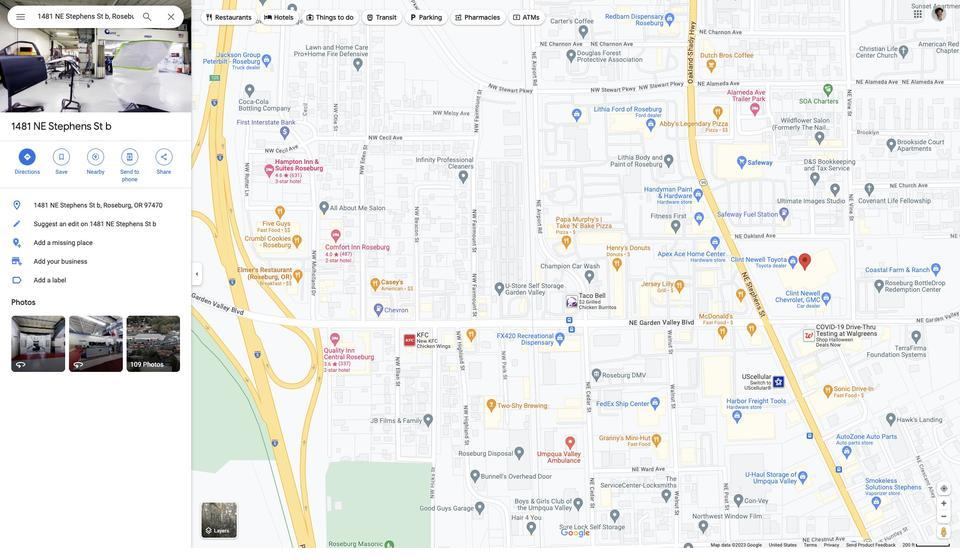 Task type: locate. For each thing, give the bounding box(es) containing it.
1481 ne stephens st b
[[11, 120, 112, 133]]

1 vertical spatial b
[[153, 221, 156, 228]]

0 vertical spatial a
[[47, 239, 51, 247]]

a for label
[[47, 277, 51, 284]]


[[126, 152, 134, 162]]

1 horizontal spatial b
[[153, 221, 156, 228]]

a
[[47, 239, 51, 247], [47, 277, 51, 284]]


[[160, 152, 168, 162]]

ne inside button
[[50, 202, 59, 209]]

send inside send to phone
[[120, 169, 133, 175]]

send inside button
[[847, 543, 857, 548]]

ft
[[912, 543, 916, 548]]

2 vertical spatial ne
[[106, 221, 114, 228]]


[[366, 12, 375, 23]]

0 vertical spatial st
[[94, 120, 103, 133]]

directions
[[15, 169, 40, 175]]

add your business
[[34, 258, 88, 266]]

a left missing
[[47, 239, 51, 247]]

0 horizontal spatial b
[[105, 120, 112, 133]]

1 vertical spatial a
[[47, 277, 51, 284]]

things
[[316, 13, 336, 22]]

0 horizontal spatial 1481
[[11, 120, 31, 133]]

footer
[[711, 543, 903, 549]]

b up actions for 1481 ne stephens st b region
[[105, 120, 112, 133]]

1481 up ''
[[11, 120, 31, 133]]

3 add from the top
[[34, 277, 45, 284]]

1 add from the top
[[34, 239, 45, 247]]

 parking
[[409, 12, 442, 23]]

st up 
[[94, 120, 103, 133]]

1 vertical spatial to
[[134, 169, 139, 175]]

2 add from the top
[[34, 258, 45, 266]]

send product feedback button
[[847, 543, 896, 549]]

a inside button
[[47, 277, 51, 284]]

st inside button
[[89, 202, 95, 209]]

a inside button
[[47, 239, 51, 247]]

add a label
[[34, 277, 66, 284]]

2 a from the top
[[47, 277, 51, 284]]

add inside button
[[34, 239, 45, 247]]

ne
[[33, 120, 46, 133], [50, 202, 59, 209], [106, 221, 114, 228]]

0 vertical spatial 1481
[[11, 120, 31, 133]]


[[306, 12, 314, 23]]

transit
[[376, 13, 397, 22]]

1481 NE Stephens St b, Roseburg, OR 97470 field
[[8, 6, 184, 28]]

send left 'product'
[[847, 543, 857, 548]]

pharmacies
[[465, 13, 501, 22]]

1481 right "on"
[[90, 221, 104, 228]]

st for b
[[94, 120, 103, 133]]

add
[[34, 239, 45, 247], [34, 258, 45, 266], [34, 277, 45, 284]]

0 horizontal spatial ne
[[33, 120, 46, 133]]

1 horizontal spatial send
[[847, 543, 857, 548]]

map
[[711, 543, 721, 548]]

stephens up  in the top of the page
[[48, 120, 92, 133]]

1 horizontal spatial to
[[338, 13, 344, 22]]

1 horizontal spatial ne
[[50, 202, 59, 209]]

0 vertical spatial b
[[105, 120, 112, 133]]

send
[[120, 169, 133, 175], [847, 543, 857, 548]]


[[264, 12, 272, 23]]

add for add your business
[[34, 258, 45, 266]]

stephens inside button
[[60, 202, 88, 209]]

ne for 1481 ne stephens st b, roseburg, or 97470
[[50, 202, 59, 209]]

0 vertical spatial to
[[338, 13, 344, 22]]

1 a from the top
[[47, 239, 51, 247]]

map data ©2023 google
[[711, 543, 763, 548]]


[[57, 152, 66, 162]]

privacy
[[825, 543, 840, 548]]

terms
[[805, 543, 818, 548]]

stephens
[[48, 120, 92, 133], [60, 202, 88, 209], [116, 221, 143, 228]]

©2023
[[732, 543, 747, 548]]

None field
[[38, 11, 134, 22]]

send to phone
[[120, 169, 139, 183]]

 atms
[[513, 12, 540, 23]]

add left your on the left of the page
[[34, 258, 45, 266]]

1 horizontal spatial 1481
[[34, 202, 49, 209]]

2 vertical spatial st
[[145, 221, 151, 228]]

1 vertical spatial stephens
[[60, 202, 88, 209]]

united states
[[770, 543, 797, 548]]

phone
[[122, 176, 138, 183]]

2 horizontal spatial ne
[[106, 221, 114, 228]]

109 photos button
[[127, 316, 180, 373]]

add left label
[[34, 277, 45, 284]]

stephens for b
[[48, 120, 92, 133]]

an
[[59, 221, 67, 228]]

photos inside 'button'
[[143, 361, 164, 369]]

business
[[61, 258, 88, 266]]

1 horizontal spatial photos
[[143, 361, 164, 369]]

photos right 109
[[143, 361, 164, 369]]

nearby
[[87, 169, 105, 175]]

 search field
[[8, 6, 184, 30]]

1 vertical spatial st
[[89, 202, 95, 209]]

st down the 97470
[[145, 221, 151, 228]]

photos down add a label
[[11, 298, 36, 308]]

add inside button
[[34, 277, 45, 284]]

1 vertical spatial send
[[847, 543, 857, 548]]


[[513, 12, 521, 23]]

1481 for 1481 ne stephens st b, roseburg, or 97470
[[34, 202, 49, 209]]

show street view coverage image
[[938, 525, 951, 540]]

0 vertical spatial ne
[[33, 120, 46, 133]]

google maps element
[[0, 0, 961, 549]]

send product feedback
[[847, 543, 896, 548]]

stephens up edit
[[60, 202, 88, 209]]

0 vertical spatial photos
[[11, 298, 36, 308]]

0 horizontal spatial to
[[134, 169, 139, 175]]

share
[[157, 169, 171, 175]]

st left b,
[[89, 202, 95, 209]]

1 vertical spatial ne
[[50, 202, 59, 209]]

2 horizontal spatial 1481
[[90, 221, 104, 228]]

save
[[56, 169, 68, 175]]

1481 inside button
[[34, 202, 49, 209]]

109 photos
[[130, 361, 164, 369]]

b down the 97470
[[153, 221, 156, 228]]

1481 inside button
[[90, 221, 104, 228]]

0 vertical spatial stephens
[[48, 120, 92, 133]]

add down suggest
[[34, 239, 45, 247]]

footer containing map data ©2023 google
[[711, 543, 903, 549]]

0 horizontal spatial send
[[120, 169, 133, 175]]

2 vertical spatial stephens
[[116, 221, 143, 228]]

109
[[130, 361, 142, 369]]

atms
[[523, 13, 540, 22]]


[[455, 12, 463, 23]]


[[23, 152, 32, 162]]

product
[[859, 543, 875, 548]]

b
[[105, 120, 112, 133], [153, 221, 156, 228]]

stephens down or
[[116, 221, 143, 228]]

terms button
[[805, 543, 818, 549]]

b,
[[97, 202, 102, 209]]

add for add a label
[[34, 277, 45, 284]]

to left do
[[338, 13, 344, 22]]

a left label
[[47, 277, 51, 284]]

on
[[81, 221, 88, 228]]

1481 up suggest
[[34, 202, 49, 209]]

to
[[338, 13, 344, 22], [134, 169, 139, 175]]

0 vertical spatial send
[[120, 169, 133, 175]]

1481
[[11, 120, 31, 133], [34, 202, 49, 209], [90, 221, 104, 228]]

1 vertical spatial photos
[[143, 361, 164, 369]]

suggest an edit on 1481 ne stephens st b button
[[0, 215, 191, 234]]

to up phone
[[134, 169, 139, 175]]

st
[[94, 120, 103, 133], [89, 202, 95, 209], [145, 221, 151, 228]]

0 vertical spatial add
[[34, 239, 45, 247]]

1 vertical spatial 1481
[[34, 202, 49, 209]]

missing
[[52, 239, 75, 247]]

footer inside the google maps element
[[711, 543, 903, 549]]

1 vertical spatial add
[[34, 258, 45, 266]]

send up phone
[[120, 169, 133, 175]]

photos
[[11, 298, 36, 308], [143, 361, 164, 369]]

200 ft
[[903, 543, 916, 548]]

2 vertical spatial add
[[34, 277, 45, 284]]

place
[[77, 239, 93, 247]]

united states button
[[770, 543, 797, 549]]

2 vertical spatial 1481
[[90, 221, 104, 228]]

to inside send to phone
[[134, 169, 139, 175]]

st inside button
[[145, 221, 151, 228]]

to inside  things to do
[[338, 13, 344, 22]]



Task type: vqa. For each thing, say whether or not it's contained in the screenshot.
Collapse side panel IMAGE
yes



Task type: describe. For each thing, give the bounding box(es) containing it.
edit
[[68, 221, 79, 228]]

b inside suggest an edit on 1481 ne stephens st b button
[[153, 221, 156, 228]]

suggest
[[34, 221, 58, 228]]

add for add a missing place
[[34, 239, 45, 247]]

restaurants
[[215, 13, 252, 22]]

stephens inside button
[[116, 221, 143, 228]]

none field inside 1481 ne stephens st b, roseburg, or 97470 field
[[38, 11, 134, 22]]

roseburg,
[[103, 202, 133, 209]]

data
[[722, 543, 731, 548]]

200 ft button
[[903, 543, 951, 548]]

1481 ne stephens st b main content
[[0, 0, 191, 549]]

ne for 1481 ne stephens st b
[[33, 120, 46, 133]]

ne inside button
[[106, 221, 114, 228]]

a for missing
[[47, 239, 51, 247]]

1481 ne stephens st b, roseburg, or 97470 button
[[0, 196, 191, 215]]

send for send to phone
[[120, 169, 133, 175]]

do
[[346, 13, 354, 22]]

states
[[784, 543, 797, 548]]

0 horizontal spatial photos
[[11, 298, 36, 308]]


[[409, 12, 418, 23]]

200
[[903, 543, 911, 548]]

 things to do
[[306, 12, 354, 23]]

add a missing place
[[34, 239, 93, 247]]

label
[[52, 277, 66, 284]]

google
[[748, 543, 763, 548]]

97470
[[144, 202, 163, 209]]

zoom out image
[[941, 514, 948, 521]]

collapse side panel image
[[192, 269, 202, 280]]

your
[[47, 258, 60, 266]]

 hotels
[[264, 12, 294, 23]]

parking
[[419, 13, 442, 22]]

google account: tariq douglas  
(tariq.douglas@adept.ai) image
[[932, 6, 947, 21]]

united
[[770, 543, 783, 548]]

 button
[[8, 6, 34, 30]]

privacy button
[[825, 543, 840, 549]]

show your location image
[[941, 485, 949, 494]]

send for send product feedback
[[847, 543, 857, 548]]

1481 ne stephens st b, roseburg, or 97470
[[34, 202, 163, 209]]

 pharmacies
[[455, 12, 501, 23]]

1481 for 1481 ne stephens st b
[[11, 120, 31, 133]]

suggest an edit on 1481 ne stephens st b
[[34, 221, 156, 228]]

 restaurants
[[205, 12, 252, 23]]

layers
[[214, 529, 229, 535]]

actions for 1481 ne stephens st b region
[[0, 141, 191, 188]]

zoom in image
[[941, 501, 948, 508]]

add a missing place button
[[0, 234, 191, 252]]

add a label button
[[0, 271, 191, 290]]


[[15, 10, 26, 23]]

hotels
[[274, 13, 294, 22]]

st for b,
[[89, 202, 95, 209]]


[[91, 152, 100, 162]]

stephens for b,
[[60, 202, 88, 209]]

or
[[134, 202, 143, 209]]

 transit
[[366, 12, 397, 23]]

add your business link
[[0, 252, 191, 271]]

feedback
[[876, 543, 896, 548]]


[[205, 12, 213, 23]]



